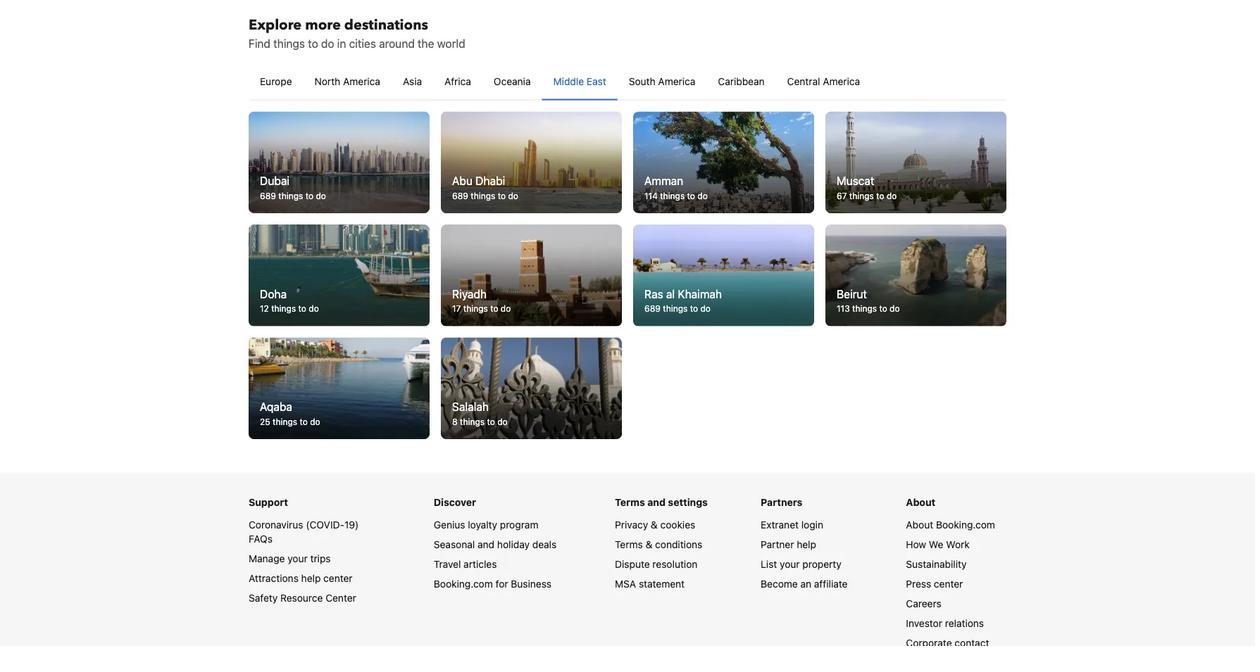 Task type: describe. For each thing, give the bounding box(es) containing it.
beirut 113 things to do
[[837, 287, 900, 314]]

coronavirus (covid-19) faqs link
[[249, 520, 359, 545]]

doha 12 things to do
[[260, 287, 319, 314]]

riyadh
[[452, 287, 487, 301]]

things inside abu dhabi 689 things to do
[[471, 191, 495, 201]]

middle east button
[[542, 63, 617, 99]]

1 vertical spatial booking.com
[[434, 579, 493, 590]]

to for riyadh
[[490, 304, 498, 314]]

extranet
[[761, 520, 799, 531]]

12
[[260, 304, 269, 314]]

careers link
[[906, 598, 941, 610]]

center
[[326, 593, 356, 604]]

do for muscat
[[887, 191, 897, 201]]

terms & conditions link
[[615, 539, 702, 551]]

ras al khaimah image
[[633, 225, 814, 326]]

oceania
[[494, 75, 531, 87]]

doha image
[[249, 225, 430, 326]]

become an affiliate link
[[761, 579, 848, 590]]

dubai 689 things to do
[[260, 174, 326, 201]]

ras
[[644, 287, 663, 301]]

attractions
[[249, 573, 299, 585]]

list your property
[[761, 559, 842, 571]]

things inside the explore more destinations find things to do in cities around the world
[[273, 36, 305, 50]]

to for beirut
[[879, 304, 887, 314]]

become
[[761, 579, 798, 590]]

your for list
[[780, 559, 800, 571]]

statement
[[639, 579, 685, 590]]

seasonal and holiday deals
[[434, 539, 557, 551]]

holiday
[[497, 539, 530, 551]]

articles
[[464, 559, 497, 571]]

in
[[337, 36, 346, 50]]

al
[[666, 287, 675, 301]]

travel articles link
[[434, 559, 497, 571]]

and for seasonal
[[478, 539, 495, 551]]

travel articles
[[434, 559, 497, 571]]

africa
[[445, 75, 471, 87]]

& for terms
[[646, 539, 652, 551]]

dhabi
[[476, 174, 505, 188]]

salalah 8 things to do
[[452, 400, 508, 427]]

beirut
[[837, 287, 867, 301]]

muscat image
[[825, 111, 1006, 213]]

dispute resolution
[[615, 559, 698, 571]]

conditions
[[655, 539, 702, 551]]

& for privacy
[[651, 520, 658, 531]]

attractions help center link
[[249, 573, 353, 585]]

riyadh 17 things to do
[[452, 287, 511, 314]]

the
[[418, 36, 434, 50]]

salalah image
[[441, 338, 622, 440]]

about for about
[[906, 497, 935, 509]]

do for riyadh
[[501, 304, 511, 314]]

trips
[[310, 553, 331, 565]]

destinations
[[344, 15, 428, 34]]

cities
[[349, 36, 376, 50]]

america for south america
[[658, 75, 695, 87]]

things for doha
[[271, 304, 296, 314]]

partner help link
[[761, 539, 816, 551]]

press center
[[906, 579, 963, 590]]

sustainability link
[[906, 559, 967, 571]]

coronavirus
[[249, 520, 303, 531]]

find
[[249, 36, 270, 50]]

south america
[[629, 75, 695, 87]]

we
[[929, 539, 943, 551]]

things for salalah
[[460, 417, 485, 427]]

riyadh image
[[441, 225, 622, 326]]

to for amman
[[687, 191, 695, 201]]

extranet login link
[[761, 520, 823, 531]]

to inside abu dhabi 689 things to do
[[498, 191, 506, 201]]

how we work link
[[906, 539, 970, 551]]

genius
[[434, 520, 465, 531]]

things for muscat
[[849, 191, 874, 201]]

do for amman
[[698, 191, 708, 201]]

khaimah
[[678, 287, 722, 301]]

aqaba
[[260, 400, 292, 414]]

work
[[946, 539, 970, 551]]

list
[[761, 559, 777, 571]]

south
[[629, 75, 655, 87]]

around
[[379, 36, 415, 50]]

resolution
[[653, 559, 698, 571]]

abu dhabi 689 things to do
[[452, 174, 518, 201]]

business
[[511, 579, 551, 590]]

attractions help center
[[249, 573, 353, 585]]

careers
[[906, 598, 941, 610]]

1 horizontal spatial center
[[934, 579, 963, 590]]

asia
[[403, 75, 422, 87]]

abu dhabi image
[[441, 111, 622, 213]]

to for aqaba
[[300, 417, 308, 427]]

investor
[[906, 618, 942, 630]]

north america button
[[303, 63, 392, 99]]

dispute
[[615, 559, 650, 571]]

property
[[802, 559, 842, 571]]

partner
[[761, 539, 794, 551]]

login
[[801, 520, 823, 531]]

africa button
[[433, 63, 482, 99]]

msa statement link
[[615, 579, 685, 590]]

program
[[500, 520, 538, 531]]

middle east
[[553, 75, 606, 87]]

help for partner
[[797, 539, 816, 551]]

about booking.com link
[[906, 520, 995, 531]]

to for muscat
[[876, 191, 884, 201]]

689 inside ras al khaimah 689 things to do
[[644, 304, 661, 314]]

explore more destinations find things to do in cities around the world
[[249, 15, 465, 50]]

press center link
[[906, 579, 963, 590]]

aqaba image
[[249, 338, 430, 440]]



Task type: vqa. For each thing, say whether or not it's contained in the screenshot.
program
yes



Task type: locate. For each thing, give the bounding box(es) containing it.
seasonal
[[434, 539, 475, 551]]

things inside the muscat 67 things to do
[[849, 191, 874, 201]]

do inside salalah 8 things to do
[[497, 417, 508, 427]]

things inside beirut 113 things to do
[[852, 304, 877, 314]]

do for aqaba
[[310, 417, 320, 427]]

travel
[[434, 559, 461, 571]]

your down partner help link on the right bottom
[[780, 559, 800, 571]]

1 horizontal spatial booking.com
[[936, 520, 995, 531]]

dispute resolution link
[[615, 559, 698, 571]]

to inside the explore more destinations find things to do in cities around the world
[[308, 36, 318, 50]]

things for dubai
[[278, 191, 303, 201]]

resource
[[280, 593, 323, 604]]

do for doha
[[309, 304, 319, 314]]

salalah
[[452, 400, 489, 414]]

things inside riyadh 17 things to do
[[463, 304, 488, 314]]

to inside riyadh 17 things to do
[[490, 304, 498, 314]]

0 vertical spatial about
[[906, 497, 935, 509]]

things down amman
[[660, 191, 685, 201]]

and down genius loyalty program
[[478, 539, 495, 551]]

to for doha
[[298, 304, 306, 314]]

world
[[437, 36, 465, 50]]

relations
[[945, 618, 984, 630]]

1 vertical spatial about
[[906, 520, 933, 531]]

terms for terms & conditions
[[615, 539, 643, 551]]

deals
[[532, 539, 557, 551]]

help
[[797, 539, 816, 551], [301, 573, 321, 585]]

central america
[[787, 75, 860, 87]]

689 down 'ras'
[[644, 304, 661, 314]]

things down the "al"
[[663, 304, 688, 314]]

do inside beirut 113 things to do
[[890, 304, 900, 314]]

1 horizontal spatial help
[[797, 539, 816, 551]]

2 horizontal spatial 689
[[644, 304, 661, 314]]

muscat
[[837, 174, 874, 188]]

things inside dubai 689 things to do
[[278, 191, 303, 201]]

manage your trips link
[[249, 553, 331, 565]]

about
[[906, 497, 935, 509], [906, 520, 933, 531]]

things inside salalah 8 things to do
[[460, 417, 485, 427]]

terms & conditions
[[615, 539, 702, 551]]

1 horizontal spatial america
[[658, 75, 695, 87]]

25
[[260, 417, 270, 427]]

beirut image
[[825, 225, 1006, 326]]

to inside aqaba 25 things to do
[[300, 417, 308, 427]]

support
[[249, 497, 288, 509]]

1 horizontal spatial your
[[780, 559, 800, 571]]

things down "dhabi"
[[471, 191, 495, 201]]

oceania button
[[482, 63, 542, 99]]

1 vertical spatial &
[[646, 539, 652, 551]]

2 terms from the top
[[615, 539, 643, 551]]

to for salalah
[[487, 417, 495, 427]]

do inside doha 12 things to do
[[309, 304, 319, 314]]

genius loyalty program link
[[434, 520, 538, 531]]

1 vertical spatial terms
[[615, 539, 643, 551]]

things for amman
[[660, 191, 685, 201]]

things inside doha 12 things to do
[[271, 304, 296, 314]]

central
[[787, 75, 820, 87]]

seasonal and holiday deals link
[[434, 539, 557, 551]]

do inside ras al khaimah 689 things to do
[[700, 304, 711, 314]]

1 terms from the top
[[615, 497, 645, 509]]

do inside riyadh 17 things to do
[[501, 304, 511, 314]]

2 horizontal spatial america
[[823, 75, 860, 87]]

more
[[305, 15, 341, 34]]

about for about booking.com
[[906, 520, 933, 531]]

to for dubai
[[305, 191, 313, 201]]

0 horizontal spatial help
[[301, 573, 321, 585]]

terms down privacy
[[615, 539, 643, 551]]

help up safety resource center link
[[301, 573, 321, 585]]

discover
[[434, 497, 476, 509]]

689 down abu
[[452, 191, 468, 201]]

to inside amman 114 things to do
[[687, 191, 695, 201]]

and up the privacy & cookies link
[[647, 497, 666, 509]]

do for beirut
[[890, 304, 900, 314]]

0 vertical spatial booking.com
[[936, 520, 995, 531]]

things
[[273, 36, 305, 50], [278, 191, 303, 201], [471, 191, 495, 201], [660, 191, 685, 201], [849, 191, 874, 201], [271, 304, 296, 314], [463, 304, 488, 314], [663, 304, 688, 314], [852, 304, 877, 314], [273, 417, 297, 427], [460, 417, 485, 427]]

to inside salalah 8 things to do
[[487, 417, 495, 427]]

1 about from the top
[[906, 497, 935, 509]]

do for dubai
[[316, 191, 326, 201]]

investor relations
[[906, 618, 984, 630]]

do inside amman 114 things to do
[[698, 191, 708, 201]]

europe button
[[249, 63, 303, 99]]

1 vertical spatial help
[[301, 573, 321, 585]]

terms up privacy
[[615, 497, 645, 509]]

extranet login
[[761, 520, 823, 531]]

safety resource center link
[[249, 593, 356, 604]]

amman image
[[633, 111, 814, 213]]

689 inside abu dhabi 689 things to do
[[452, 191, 468, 201]]

europe
[[260, 75, 292, 87]]

689 down dubai
[[260, 191, 276, 201]]

explore
[[249, 15, 302, 34]]

to inside beirut 113 things to do
[[879, 304, 887, 314]]

&
[[651, 520, 658, 531], [646, 539, 652, 551]]

how we work
[[906, 539, 970, 551]]

things for aqaba
[[273, 417, 297, 427]]

0 vertical spatial and
[[647, 497, 666, 509]]

central america button
[[776, 63, 871, 99]]

booking.com
[[936, 520, 995, 531], [434, 579, 493, 590]]

0 horizontal spatial america
[[343, 75, 380, 87]]

america right the north
[[343, 75, 380, 87]]

settings
[[668, 497, 708, 509]]

& down privacy & cookies
[[646, 539, 652, 551]]

things down aqaba
[[273, 417, 297, 427]]

do inside abu dhabi 689 things to do
[[508, 191, 518, 201]]

to
[[308, 36, 318, 50], [305, 191, 313, 201], [498, 191, 506, 201], [687, 191, 695, 201], [876, 191, 884, 201], [298, 304, 306, 314], [490, 304, 498, 314], [690, 304, 698, 314], [879, 304, 887, 314], [300, 417, 308, 427], [487, 417, 495, 427]]

east
[[587, 75, 606, 87]]

privacy & cookies link
[[615, 520, 695, 531]]

things down explore
[[273, 36, 305, 50]]

list your property link
[[761, 559, 842, 571]]

0 horizontal spatial center
[[323, 573, 353, 585]]

& up terms & conditions at bottom
[[651, 520, 658, 531]]

(covid-
[[306, 520, 344, 531]]

things for riyadh
[[463, 304, 488, 314]]

america for central america
[[823, 75, 860, 87]]

do inside the explore more destinations find things to do in cities around the world
[[321, 36, 334, 50]]

about up about booking.com
[[906, 497, 935, 509]]

about booking.com
[[906, 520, 995, 531]]

tab list
[[249, 63, 1006, 101]]

aqaba 25 things to do
[[260, 400, 320, 427]]

67
[[837, 191, 847, 201]]

help up list your property link
[[797, 539, 816, 551]]

your up attractions help center
[[288, 553, 308, 565]]

things inside aqaba 25 things to do
[[273, 417, 297, 427]]

genius loyalty program
[[434, 520, 538, 531]]

things for beirut
[[852, 304, 877, 314]]

safety resource center
[[249, 593, 356, 604]]

113
[[837, 304, 850, 314]]

center up center
[[323, 573, 353, 585]]

asia button
[[392, 63, 433, 99]]

to inside the muscat 67 things to do
[[876, 191, 884, 201]]

dubai
[[260, 174, 289, 188]]

3 america from the left
[[823, 75, 860, 87]]

your for manage
[[288, 553, 308, 565]]

america right south
[[658, 75, 695, 87]]

0 horizontal spatial booking.com
[[434, 579, 493, 590]]

1 america from the left
[[343, 75, 380, 87]]

do inside the muscat 67 things to do
[[887, 191, 897, 201]]

0 horizontal spatial your
[[288, 553, 308, 565]]

2 about from the top
[[906, 520, 933, 531]]

things down riyadh at the left top of the page
[[463, 304, 488, 314]]

help for attractions
[[301, 573, 321, 585]]

things down 'salalah'
[[460, 417, 485, 427]]

0 horizontal spatial 689
[[260, 191, 276, 201]]

do for salalah
[[497, 417, 508, 427]]

do inside aqaba 25 things to do
[[310, 417, 320, 427]]

faqs
[[249, 534, 273, 545]]

privacy & cookies
[[615, 520, 695, 531]]

and for terms
[[647, 497, 666, 509]]

affiliate
[[814, 579, 848, 590]]

safety
[[249, 593, 278, 604]]

things inside amman 114 things to do
[[660, 191, 685, 201]]

1 horizontal spatial and
[[647, 497, 666, 509]]

ras al khaimah 689 things to do
[[644, 287, 722, 314]]

0 vertical spatial help
[[797, 539, 816, 551]]

amman
[[644, 174, 683, 188]]

terms for terms and settings
[[615, 497, 645, 509]]

dubai image
[[249, 111, 430, 213]]

things down dubai
[[278, 191, 303, 201]]

abu
[[452, 174, 473, 188]]

things inside ras al khaimah 689 things to do
[[663, 304, 688, 314]]

america for north america
[[343, 75, 380, 87]]

do inside dubai 689 things to do
[[316, 191, 326, 201]]

an
[[800, 579, 811, 590]]

msa statement
[[615, 579, 685, 590]]

sustainability
[[906, 559, 967, 571]]

center down the sustainability
[[934, 579, 963, 590]]

booking.com up work on the right bottom of the page
[[936, 520, 995, 531]]

about up how
[[906, 520, 933, 531]]

booking.com down travel articles
[[434, 579, 493, 590]]

1 vertical spatial and
[[478, 539, 495, 551]]

2 america from the left
[[658, 75, 695, 87]]

to inside dubai 689 things to do
[[305, 191, 313, 201]]

america right central
[[823, 75, 860, 87]]

tab list containing europe
[[249, 63, 1006, 101]]

to inside doha 12 things to do
[[298, 304, 306, 314]]

north
[[315, 75, 340, 87]]

things down the muscat
[[849, 191, 874, 201]]

0 horizontal spatial and
[[478, 539, 495, 551]]

to inside ras al khaimah 689 things to do
[[690, 304, 698, 314]]

things down doha
[[271, 304, 296, 314]]

loyalty
[[468, 520, 497, 531]]

for
[[496, 579, 508, 590]]

partners
[[761, 497, 803, 509]]

how
[[906, 539, 926, 551]]

terms
[[615, 497, 645, 509], [615, 539, 643, 551]]

1 horizontal spatial 689
[[452, 191, 468, 201]]

0 vertical spatial &
[[651, 520, 658, 531]]

middle
[[553, 75, 584, 87]]

manage
[[249, 553, 285, 565]]

center
[[323, 573, 353, 585], [934, 579, 963, 590]]

manage your trips
[[249, 553, 331, 565]]

north america
[[315, 75, 380, 87]]

0 vertical spatial terms
[[615, 497, 645, 509]]

things down beirut
[[852, 304, 877, 314]]

cookies
[[660, 520, 695, 531]]

689 inside dubai 689 things to do
[[260, 191, 276, 201]]



